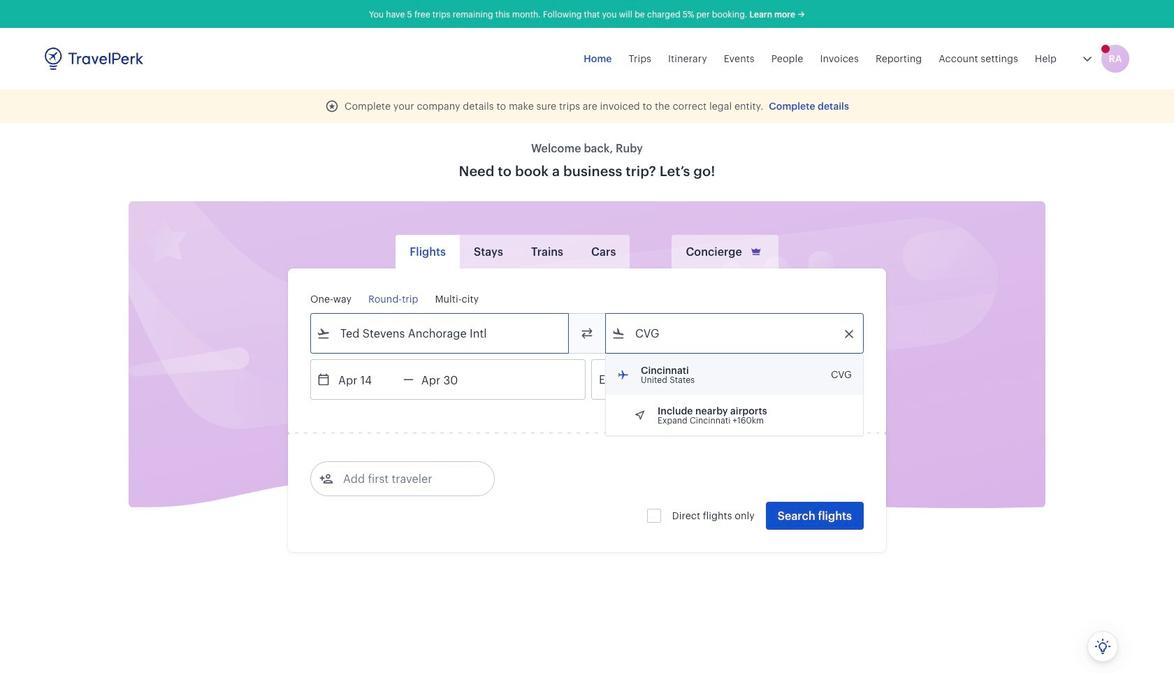 Task type: describe. For each thing, give the bounding box(es) containing it.
To search field
[[626, 322, 845, 345]]

Add first traveler search field
[[334, 468, 479, 490]]

Depart text field
[[331, 360, 403, 399]]

Return text field
[[414, 360, 487, 399]]

From search field
[[331, 322, 550, 345]]



